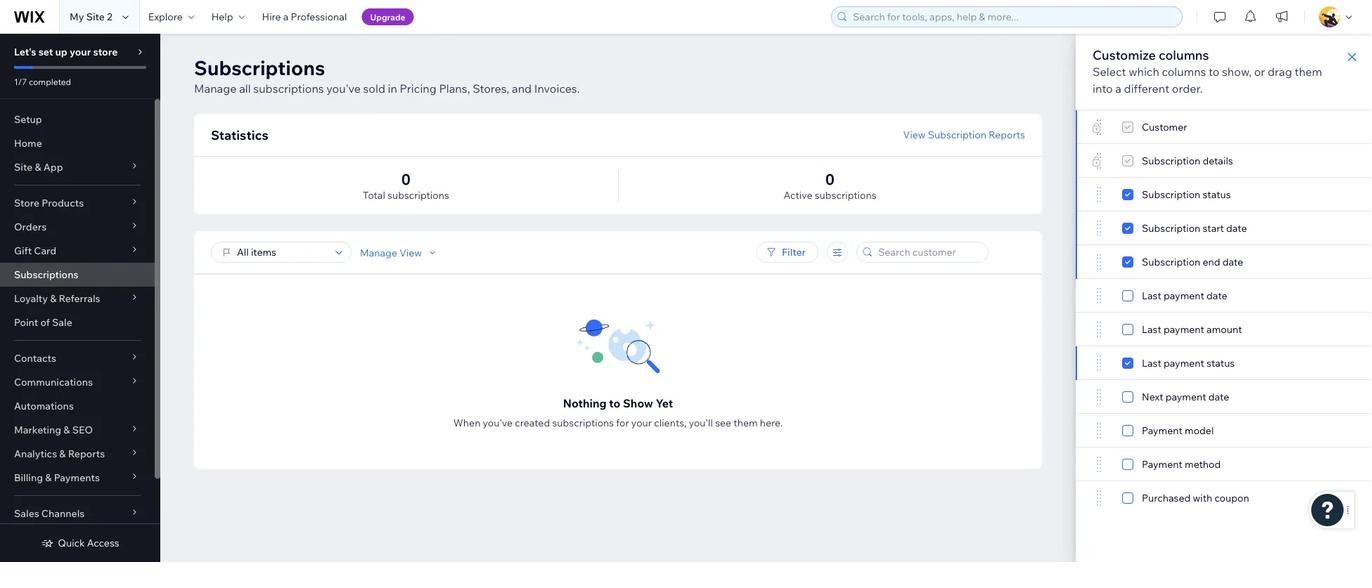 Task type: describe. For each thing, give the bounding box(es) containing it.
sales channels
[[14, 508, 85, 520]]

& for loyalty
[[50, 293, 57, 305]]

created
[[515, 417, 550, 429]]

upgrade button
[[362, 8, 414, 25]]

subscription status
[[1142, 188, 1231, 201]]

billing
[[14, 472, 43, 484]]

store
[[14, 197, 39, 209]]

0 for 0 active subscriptions
[[826, 170, 835, 188]]

purchased
[[1142, 492, 1191, 505]]

customize columns select which columns to show, or drag them into a different order.
[[1093, 47, 1323, 96]]

automations
[[14, 400, 74, 413]]

billing & payments
[[14, 472, 100, 484]]

show,
[[1222, 65, 1252, 79]]

start
[[1203, 222, 1224, 235]]

sales
[[14, 508, 39, 520]]

Last payment amount checkbox
[[1123, 321, 1242, 338]]

home
[[14, 137, 42, 149]]

billing & payments button
[[0, 466, 155, 490]]

nothing
[[563, 397, 607, 411]]

up
[[55, 46, 67, 58]]

last payment amount
[[1142, 324, 1242, 336]]

subscription for subscription start date
[[1142, 222, 1201, 235]]

sales channels button
[[0, 502, 155, 526]]

hire a professional
[[262, 11, 347, 23]]

set
[[38, 46, 53, 58]]

reports for view subscription reports
[[989, 129, 1025, 141]]

you'll
[[689, 417, 713, 429]]

subscriptions inside 0 total subscriptions
[[388, 189, 449, 202]]

analytics & reports
[[14, 448, 105, 460]]

app
[[43, 161, 63, 173]]

into
[[1093, 82, 1113, 96]]

manage inside subscriptions manage all subscriptions you've sold in pricing plans, stores, and invoices.
[[194, 82, 237, 96]]

2
[[107, 11, 112, 23]]

you've inside subscriptions manage all subscriptions you've sold in pricing plans, stores, and invoices.
[[327, 82, 361, 96]]

products
[[42, 197, 84, 209]]

marketing & seo button
[[0, 418, 155, 442]]

or
[[1255, 65, 1266, 79]]

payment method
[[1142, 459, 1221, 471]]

amount
[[1207, 324, 1242, 336]]

view inside button
[[903, 129, 926, 141]]

them inside nothing to show yet when you've created subscriptions for your clients, you'll see them here.
[[734, 417, 758, 429]]

subscriptions manage all subscriptions you've sold in pricing plans, stores, and invoices.
[[194, 55, 580, 96]]

here.
[[760, 417, 783, 429]]

next payment date button
[[1076, 381, 1372, 414]]

1/7 completed
[[14, 76, 71, 87]]

active
[[784, 189, 813, 202]]

loyalty
[[14, 293, 48, 305]]

manage inside popup button
[[360, 246, 397, 259]]

0 total subscriptions
[[363, 170, 449, 202]]

select
[[1093, 65, 1126, 79]]

last for last payment date
[[1142, 290, 1162, 302]]

last for last payment amount
[[1142, 324, 1162, 336]]

Subscription end date checkbox
[[1123, 254, 1244, 271]]

point of sale link
[[0, 311, 155, 335]]

purchased with coupon button
[[1076, 482, 1372, 516]]

when
[[454, 417, 481, 429]]

drag . image for subscription status
[[1093, 186, 1106, 203]]

payment for payment model
[[1142, 425, 1183, 437]]

Payment method checkbox
[[1123, 456, 1221, 473]]

view subscription reports button
[[903, 129, 1025, 141]]

point
[[14, 317, 38, 329]]

date for subscription end date
[[1223, 256, 1244, 268]]

contacts button
[[0, 347, 155, 371]]

help button
[[203, 0, 254, 34]]

1 vertical spatial status
[[1207, 357, 1235, 370]]

date for next payment date
[[1209, 391, 1230, 403]]

Last payment date checkbox
[[1123, 288, 1228, 305]]

subscription end date button
[[1076, 245, 1372, 279]]

subscriptions link
[[0, 263, 155, 287]]

subscriptions inside the 0 active subscriptions
[[815, 189, 877, 202]]

quick access button
[[41, 537, 119, 550]]

customize
[[1093, 47, 1156, 63]]

drag
[[1268, 65, 1293, 79]]

subscriptions inside subscriptions manage all subscriptions you've sold in pricing plans, stores, and invoices.
[[253, 82, 324, 96]]

drag . image for last payment amount
[[1093, 321, 1106, 338]]

drag . image for last payment status
[[1093, 355, 1106, 372]]

Search customer field
[[874, 243, 984, 262]]

my site 2
[[70, 11, 112, 23]]

gift card
[[14, 245, 56, 257]]

you've inside nothing to show yet when you've created subscriptions for your clients, you'll see them here.
[[483, 417, 513, 429]]

payment model
[[1142, 425, 1214, 437]]

Subscription status checkbox
[[1123, 186, 1231, 203]]

setup link
[[0, 108, 155, 132]]

date for subscription start date
[[1227, 222, 1247, 235]]

home link
[[0, 132, 155, 155]]

store products button
[[0, 191, 155, 215]]

analytics & reports button
[[0, 442, 155, 466]]

with
[[1193, 492, 1213, 505]]

manage view button
[[360, 246, 439, 259]]

which
[[1129, 65, 1160, 79]]

orders button
[[0, 215, 155, 239]]

completed
[[29, 76, 71, 87]]

in
[[388, 82, 397, 96]]

hire a professional link
[[254, 0, 355, 34]]

order.
[[1172, 82, 1203, 96]]

orders
[[14, 221, 47, 233]]

last payment status
[[1142, 357, 1235, 370]]

subscription for subscription end date
[[1142, 256, 1201, 268]]

quick access
[[58, 537, 119, 550]]

drag . image for purchased with coupon
[[1093, 490, 1106, 507]]

see
[[715, 417, 732, 429]]

your inside 'sidebar' element
[[70, 46, 91, 58]]

let's set up your store
[[14, 46, 118, 58]]

drag . image for next payment date
[[1093, 389, 1106, 406]]



Task type: locate. For each thing, give the bounding box(es) containing it.
1/7
[[14, 76, 27, 87]]

to inside nothing to show yet when you've created subscriptions for your clients, you'll see them here.
[[609, 397, 621, 411]]

0 horizontal spatial a
[[283, 11, 289, 23]]

payment inside option
[[1142, 459, 1183, 471]]

0 horizontal spatial subscriptions
[[14, 269, 78, 281]]

payment inside "checkbox"
[[1142, 425, 1183, 437]]

last for last payment status
[[1142, 357, 1162, 370]]

0 vertical spatial to
[[1209, 65, 1220, 79]]

payment for last payment amount
[[1164, 324, 1205, 336]]

1 drag . image from the top
[[1093, 186, 1106, 203]]

site down home
[[14, 161, 33, 173]]

drag . image inside "purchased with coupon" button
[[1093, 490, 1106, 507]]

1 horizontal spatial manage
[[360, 246, 397, 259]]

your right up
[[70, 46, 91, 58]]

1 vertical spatial manage
[[360, 246, 397, 259]]

drag . image for payment method
[[1093, 456, 1106, 473]]

date inside option
[[1209, 391, 1230, 403]]

None checkbox
[[1123, 119, 1188, 136]]

2 drag . image from the top
[[1093, 355, 1106, 372]]

next
[[1142, 391, 1164, 403]]

0 horizontal spatial manage
[[194, 82, 237, 96]]

a inside 'customize columns select which columns to show, or drag them into a different order.'
[[1116, 82, 1122, 96]]

clients,
[[654, 417, 687, 429]]

1 vertical spatial site
[[14, 161, 33, 173]]

a
[[283, 11, 289, 23], [1116, 82, 1122, 96]]

payment for last payment date
[[1164, 290, 1205, 302]]

marketing & seo
[[14, 424, 93, 436]]

store
[[93, 46, 118, 58]]

drag . image inside last payment date button
[[1093, 288, 1106, 305]]

1 vertical spatial them
[[734, 417, 758, 429]]

0 horizontal spatial 0
[[401, 170, 411, 188]]

1 vertical spatial to
[[609, 397, 621, 411]]

of
[[40, 317, 50, 329]]

5 drag . image from the top
[[1093, 490, 1106, 507]]

0 vertical spatial site
[[86, 11, 105, 23]]

& up billing & payments
[[59, 448, 66, 460]]

&
[[35, 161, 41, 173], [50, 293, 57, 305], [64, 424, 70, 436], [59, 448, 66, 460], [45, 472, 52, 484]]

explore
[[148, 11, 183, 23]]

0
[[401, 170, 411, 188], [826, 170, 835, 188]]

payment
[[1164, 290, 1205, 302], [1164, 324, 1205, 336], [1164, 357, 1205, 370], [1166, 391, 1207, 403]]

gift
[[14, 245, 32, 257]]

them
[[1295, 65, 1323, 79], [734, 417, 758, 429]]

subscriptions right all
[[253, 82, 324, 96]]

subscriptions for subscriptions manage all subscriptions you've sold in pricing plans, stores, and invoices.
[[194, 55, 325, 80]]

payment down subscription end date option
[[1164, 290, 1205, 302]]

0 vertical spatial status
[[1203, 188, 1231, 201]]

1 drag . image from the top
[[1093, 288, 1106, 305]]

plans,
[[439, 82, 470, 96]]

card
[[34, 245, 56, 257]]

drag . image
[[1093, 288, 1106, 305], [1093, 355, 1106, 372], [1093, 389, 1106, 406], [1093, 456, 1106, 473], [1093, 490, 1106, 507]]

drag . image inside next payment date button
[[1093, 389, 1106, 406]]

your inside nothing to show yet when you've created subscriptions for your clients, you'll see them here.
[[632, 417, 652, 429]]

access
[[87, 537, 119, 550]]

4 drag . image from the top
[[1093, 456, 1106, 473]]

payment model button
[[1076, 414, 1372, 448]]

1 vertical spatial you've
[[483, 417, 513, 429]]

analytics
[[14, 448, 57, 460]]

last up next
[[1142, 357, 1162, 370]]

1 horizontal spatial subscriptions
[[194, 55, 325, 80]]

0 active subscriptions
[[784, 170, 877, 202]]

0 for 0 total subscriptions
[[401, 170, 411, 188]]

2 vertical spatial last
[[1142, 357, 1162, 370]]

loyalty & referrals button
[[0, 287, 155, 311]]

you've right when
[[483, 417, 513, 429]]

0 inside the 0 active subscriptions
[[826, 170, 835, 188]]

site & app
[[14, 161, 63, 173]]

date for last payment date
[[1207, 290, 1228, 302]]

subscription for subscription status
[[1142, 188, 1201, 201]]

1 last from the top
[[1142, 290, 1162, 302]]

None checkbox
[[1123, 153, 1233, 170]]

1 horizontal spatial site
[[86, 11, 105, 23]]

& left seo at the bottom left
[[64, 424, 70, 436]]

status up start
[[1203, 188, 1231, 201]]

last payment amount button
[[1076, 313, 1372, 347]]

Subscription start date checkbox
[[1123, 220, 1247, 237]]

last inside button
[[1142, 324, 1162, 336]]

invoices.
[[534, 82, 580, 96]]

payment inside button
[[1164, 324, 1205, 336]]

columns
[[1159, 47, 1209, 63], [1162, 65, 1207, 79]]

1 horizontal spatial them
[[1295, 65, 1323, 79]]

site left 2
[[86, 11, 105, 23]]

& for analytics
[[59, 448, 66, 460]]

status down last payment amount button
[[1207, 357, 1235, 370]]

subscriptions inside 'sidebar' element
[[14, 269, 78, 281]]

you've left sold
[[327, 82, 361, 96]]

manage down total
[[360, 246, 397, 259]]

subscription start date button
[[1076, 212, 1372, 245]]

drag . image for payment model
[[1093, 423, 1106, 440]]

drag . image for subscription end date
[[1093, 254, 1106, 271]]

date right end
[[1223, 256, 1244, 268]]

to inside 'customize columns select which columns to show, or drag them into a different order.'
[[1209, 65, 1220, 79]]

1 vertical spatial subscriptions
[[14, 269, 78, 281]]

3 drag . image from the top
[[1093, 254, 1106, 271]]

drag . image inside last payment amount button
[[1093, 321, 1106, 338]]

contacts
[[14, 352, 56, 365]]

0 horizontal spatial reports
[[68, 448, 105, 460]]

reports inside dropdown button
[[68, 448, 105, 460]]

1 vertical spatial your
[[632, 417, 652, 429]]

last up last payment amount option
[[1142, 290, 1162, 302]]

payment for next payment date
[[1166, 391, 1207, 403]]

them inside 'customize columns select which columns to show, or drag them into a different order.'
[[1295, 65, 1323, 79]]

site & app button
[[0, 155, 155, 179]]

subscription end date
[[1142, 256, 1244, 268]]

payment
[[1142, 425, 1183, 437], [1142, 459, 1183, 471]]

2 drag . image from the top
[[1093, 220, 1106, 237]]

& left app in the top of the page
[[35, 161, 41, 173]]

3 drag . image from the top
[[1093, 389, 1106, 406]]

0 inside 0 total subscriptions
[[401, 170, 411, 188]]

payment inside option
[[1166, 391, 1207, 403]]

1 vertical spatial payment
[[1142, 459, 1183, 471]]

last down last payment date option
[[1142, 324, 1162, 336]]

date down end
[[1207, 290, 1228, 302]]

total
[[363, 189, 385, 202]]

seo
[[72, 424, 93, 436]]

Purchased with coupon checkbox
[[1123, 490, 1250, 507]]

& for marketing
[[64, 424, 70, 436]]

a right into
[[1116, 82, 1122, 96]]

0 vertical spatial last
[[1142, 290, 1162, 302]]

subscriptions right total
[[388, 189, 449, 202]]

subscriptions up all
[[194, 55, 325, 80]]

nothing to show yet when you've created subscriptions for your clients, you'll see them here.
[[454, 397, 783, 429]]

next payment date
[[1142, 391, 1230, 403]]

subscription start date
[[1142, 222, 1247, 235]]

subscription inside 'option'
[[1142, 222, 1201, 235]]

them right drag
[[1295, 65, 1323, 79]]

payment for payment method
[[1142, 459, 1183, 471]]

drag . image inside subscription start date button
[[1093, 220, 1106, 237]]

them right see
[[734, 417, 758, 429]]

Unsaved view field
[[233, 243, 331, 262]]

reports for analytics & reports
[[68, 448, 105, 460]]

to left show,
[[1209, 65, 1220, 79]]

1 horizontal spatial a
[[1116, 82, 1122, 96]]

subscriptions down card
[[14, 269, 78, 281]]

statistics
[[211, 127, 268, 143]]

0 vertical spatial manage
[[194, 82, 237, 96]]

1 horizontal spatial view
[[903, 129, 926, 141]]

1 horizontal spatial reports
[[989, 129, 1025, 141]]

subscriptions inside nothing to show yet when you've created subscriptions for your clients, you'll see them here.
[[552, 417, 614, 429]]

drag . image inside payment model button
[[1093, 423, 1106, 440]]

a right hire at the top of the page
[[283, 11, 289, 23]]

1 vertical spatial a
[[1116, 82, 1122, 96]]

1 horizontal spatial to
[[1209, 65, 1220, 79]]

subscriptions
[[253, 82, 324, 96], [388, 189, 449, 202], [815, 189, 877, 202], [552, 417, 614, 429]]

1 vertical spatial columns
[[1162, 65, 1207, 79]]

automations link
[[0, 395, 155, 418]]

4 drag . image from the top
[[1093, 321, 1106, 338]]

date down the last payment status button
[[1209, 391, 1230, 403]]

0 vertical spatial columns
[[1159, 47, 1209, 63]]

Payment model checkbox
[[1123, 423, 1214, 440]]

1 vertical spatial last
[[1142, 324, 1162, 336]]

0 horizontal spatial you've
[[327, 82, 361, 96]]

last payment status button
[[1076, 347, 1372, 381]]

payment down last payment date
[[1164, 324, 1205, 336]]

payments
[[54, 472, 100, 484]]

end
[[1203, 256, 1221, 268]]

my
[[70, 11, 84, 23]]

1 vertical spatial reports
[[68, 448, 105, 460]]

0 vertical spatial reports
[[989, 129, 1025, 141]]

hire
[[262, 11, 281, 23]]

view inside popup button
[[400, 246, 422, 259]]

subscriptions
[[194, 55, 325, 80], [14, 269, 78, 281]]

& right loyalty
[[50, 293, 57, 305]]

filter button
[[757, 242, 819, 263]]

communications button
[[0, 371, 155, 395]]

drag . image inside the last payment status button
[[1093, 355, 1106, 372]]

0 horizontal spatial site
[[14, 161, 33, 173]]

payment method button
[[1076, 448, 1372, 482]]

1 horizontal spatial 0
[[826, 170, 835, 188]]

Last payment status checkbox
[[1123, 355, 1235, 372]]

store products
[[14, 197, 84, 209]]

drag . image inside subscription end date button
[[1093, 254, 1106, 271]]

0 vertical spatial a
[[283, 11, 289, 23]]

gift card button
[[0, 239, 155, 263]]

and
[[512, 82, 532, 96]]

1 payment from the top
[[1142, 425, 1183, 437]]

2 payment from the top
[[1142, 459, 1183, 471]]

show
[[623, 397, 653, 411]]

0 horizontal spatial them
[[734, 417, 758, 429]]

date right start
[[1227, 222, 1247, 235]]

& inside popup button
[[35, 161, 41, 173]]

0 horizontal spatial to
[[609, 397, 621, 411]]

2 last from the top
[[1142, 324, 1162, 336]]

Search for tools, apps, help & more... field
[[849, 7, 1178, 27]]

payment down last payment amount option
[[1164, 357, 1205, 370]]

site inside popup button
[[14, 161, 33, 173]]

subscriptions inside subscriptions manage all subscriptions you've sold in pricing plans, stores, and invoices.
[[194, 55, 325, 80]]

to up the for
[[609, 397, 621, 411]]

yet
[[656, 397, 673, 411]]

0 horizontal spatial your
[[70, 46, 91, 58]]

reports inside button
[[989, 129, 1025, 141]]

3 last from the top
[[1142, 357, 1162, 370]]

1 vertical spatial view
[[400, 246, 422, 259]]

sidebar element
[[0, 34, 160, 563]]

date inside button
[[1223, 256, 1244, 268]]

drag . image inside payment method button
[[1093, 456, 1106, 473]]

2 0 from the left
[[826, 170, 835, 188]]

drag . image for subscription start date
[[1093, 220, 1106, 237]]

site
[[86, 11, 105, 23], [14, 161, 33, 173]]

0 vertical spatial them
[[1295, 65, 1323, 79]]

subscriptions down nothing
[[552, 417, 614, 429]]

1 horizontal spatial your
[[632, 417, 652, 429]]

0 vertical spatial view
[[903, 129, 926, 141]]

payment right next
[[1166, 391, 1207, 403]]

subscriptions right active
[[815, 189, 877, 202]]

date inside 'option'
[[1227, 222, 1247, 235]]

0 vertical spatial subscriptions
[[194, 55, 325, 80]]

& for billing
[[45, 472, 52, 484]]

sale
[[52, 317, 72, 329]]

subscription inside button
[[1142, 256, 1201, 268]]

& for site
[[35, 161, 41, 173]]

0 vertical spatial your
[[70, 46, 91, 58]]

quick
[[58, 537, 85, 550]]

different
[[1124, 82, 1170, 96]]

referrals
[[59, 293, 100, 305]]

5 drag . image from the top
[[1093, 423, 1106, 440]]

Next payment date checkbox
[[1123, 389, 1230, 406]]

0 horizontal spatial view
[[400, 246, 422, 259]]

1 0 from the left
[[401, 170, 411, 188]]

all
[[239, 82, 251, 96]]

payment up purchased
[[1142, 459, 1183, 471]]

1 horizontal spatial you've
[[483, 417, 513, 429]]

drag . image inside subscription status button
[[1093, 186, 1106, 203]]

& right billing
[[45, 472, 52, 484]]

drag . image
[[1093, 186, 1106, 203], [1093, 220, 1106, 237], [1093, 254, 1106, 271], [1093, 321, 1106, 338], [1093, 423, 1106, 440]]

payment for last payment status
[[1164, 357, 1205, 370]]

drag . image for last payment date
[[1093, 288, 1106, 305]]

payment down next
[[1142, 425, 1183, 437]]

your right the for
[[632, 417, 652, 429]]

0 vertical spatial payment
[[1142, 425, 1183, 437]]

0 vertical spatial you've
[[327, 82, 361, 96]]

setup
[[14, 113, 42, 126]]

last payment date button
[[1076, 279, 1372, 313]]

manage left all
[[194, 82, 237, 96]]

subscriptions for subscriptions
[[14, 269, 78, 281]]



Task type: vqa. For each thing, say whether or not it's contained in the screenshot.
PERSON
no



